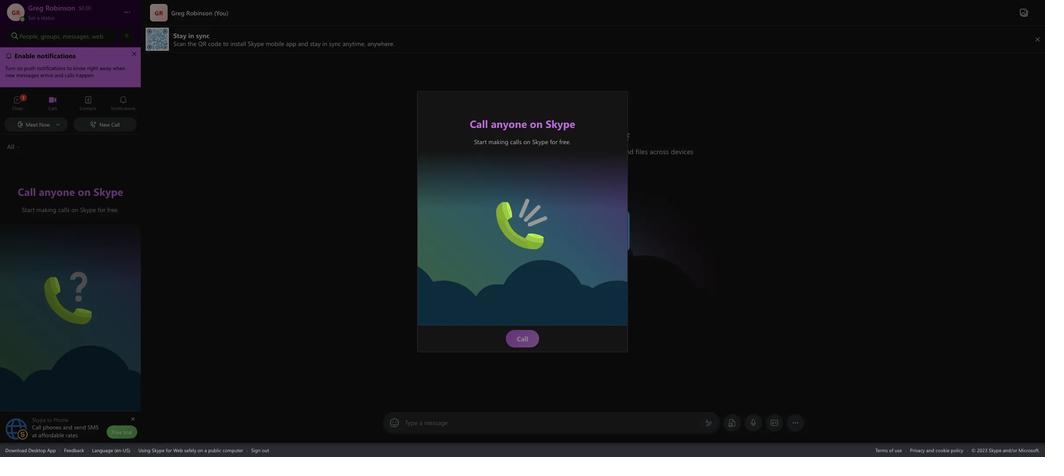 Task type: describe. For each thing, give the bounding box(es) containing it.
people, groups, messages, web button
[[7, 28, 116, 44]]

groups,
[[41, 32, 61, 40]]

using skype for web safely on a public computer link
[[138, 447, 243, 454]]

people,
[[19, 32, 39, 40]]

a for status
[[37, 14, 40, 21]]

on
[[198, 447, 203, 454]]

(en-
[[114, 447, 123, 454]]

privacy and cookie policy
[[910, 447, 964, 454]]

type a message
[[405, 419, 448, 427]]

status
[[41, 14, 55, 21]]

download desktop app
[[5, 447, 56, 454]]

use
[[895, 447, 902, 454]]

type
[[405, 419, 418, 427]]

of
[[889, 447, 894, 454]]

policy
[[951, 447, 964, 454]]

safely
[[184, 447, 196, 454]]

set a status button
[[28, 12, 115, 21]]

public
[[208, 447, 221, 454]]

computer
[[223, 447, 243, 454]]

using
[[138, 447, 151, 454]]

sign out link
[[251, 447, 269, 454]]

message
[[424, 419, 448, 427]]

terms of use link
[[876, 447, 902, 454]]

sign out
[[251, 447, 269, 454]]



Task type: locate. For each thing, give the bounding box(es) containing it.
a right the on
[[205, 447, 207, 454]]

2 vertical spatial a
[[205, 447, 207, 454]]

a inside the set a status button
[[37, 14, 40, 21]]

2 horizontal spatial a
[[419, 419, 423, 427]]

feedback link
[[64, 447, 84, 454]]

for
[[166, 447, 172, 454]]

a
[[37, 14, 40, 21], [419, 419, 423, 427], [205, 447, 207, 454]]

a right set
[[37, 14, 40, 21]]

0 vertical spatial a
[[37, 14, 40, 21]]

terms of use
[[876, 447, 902, 454]]

app
[[47, 447, 56, 454]]

web
[[92, 32, 103, 40]]

tab list
[[0, 92, 141, 116]]

0 horizontal spatial canyoutalk
[[44, 272, 77, 281]]

language (en-us) link
[[92, 447, 130, 454]]

download desktop app link
[[5, 447, 56, 454]]

a right type
[[419, 419, 423, 427]]

1 horizontal spatial a
[[205, 447, 207, 454]]

terms
[[876, 447, 888, 454]]

0 vertical spatial canyoutalk
[[496, 197, 530, 206]]

skype
[[152, 447, 165, 454]]

people, groups, messages, web
[[19, 32, 103, 40]]

messages,
[[63, 32, 90, 40]]

and
[[926, 447, 934, 454]]

cookie
[[936, 447, 950, 454]]

1 horizontal spatial canyoutalk
[[496, 197, 530, 206]]

sign
[[251, 447, 261, 454]]

0 horizontal spatial a
[[37, 14, 40, 21]]

web
[[173, 447, 183, 454]]

out
[[262, 447, 269, 454]]

us)
[[123, 447, 130, 454]]

language (en-us)
[[92, 447, 130, 454]]

using skype for web safely on a public computer
[[138, 447, 243, 454]]

a for message
[[419, 419, 423, 427]]

privacy
[[910, 447, 925, 454]]

download
[[5, 447, 27, 454]]

privacy and cookie policy link
[[910, 447, 964, 454]]

Type a message text field
[[405, 419, 698, 428]]

1 vertical spatial canyoutalk
[[44, 272, 77, 281]]

language
[[92, 447, 113, 454]]

1 vertical spatial a
[[419, 419, 423, 427]]

desktop
[[28, 447, 46, 454]]

set a status
[[28, 14, 55, 21]]

canyoutalk
[[496, 197, 530, 206], [44, 272, 77, 281]]

feedback
[[64, 447, 84, 454]]

set
[[28, 14, 35, 21]]



Task type: vqa. For each thing, say whether or not it's contained in the screenshot.
message
yes



